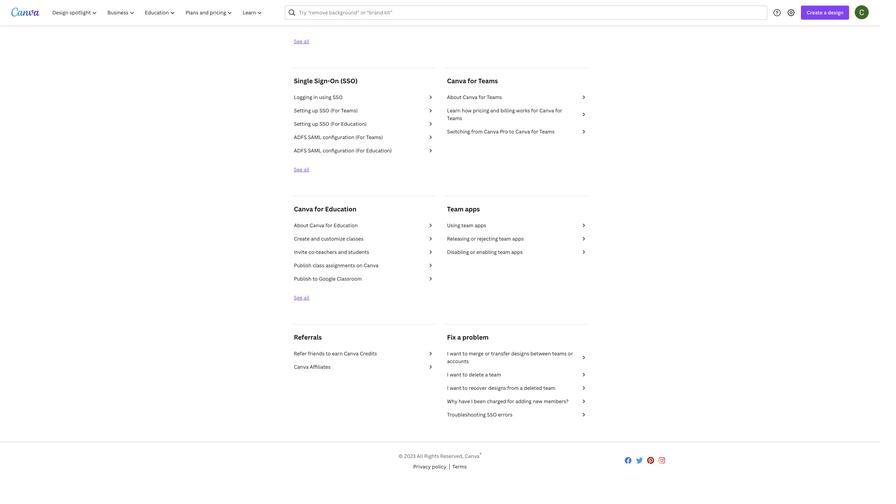 Task type: describe. For each thing, give the bounding box(es) containing it.
switching
[[447, 128, 470, 135]]

i want to recover designs from a deleted team link
[[447, 384, 586, 392]]

policy
[[432, 463, 446, 470]]

a for create
[[824, 9, 827, 16]]

about for canva for teams
[[447, 94, 462, 100]]

canva for teams
[[447, 77, 498, 85]]

(for for adfs saml configuration (for education)
[[356, 147, 365, 154]]

©
[[399, 453, 403, 459]]

i want to delete a team link
[[447, 371, 586, 379]]

or left rejecting
[[471, 235, 476, 242]]

releasing
[[447, 235, 470, 242]]

1 see from the top
[[294, 38, 303, 45]]

google
[[319, 275, 336, 282]]

see for single sign-on (sso)
[[294, 166, 303, 173]]

problem
[[462, 333, 489, 342]]

and for teachers
[[338, 249, 347, 255]]

disabling or enabling team apps
[[447, 249, 523, 255]]

logging in using sso
[[294, 94, 343, 100]]

saml for adfs saml configuration (for teams)
[[308, 134, 321, 141]]

teams up "pricing" in the top of the page
[[487, 94, 502, 100]]

refer friends to earn canva credits
[[294, 350, 377, 357]]

using
[[319, 94, 332, 100]]

to for i want to delete a team
[[463, 371, 468, 378]]

deleted
[[524, 385, 542, 391]]

create a design button
[[801, 6, 849, 20]]

setting for setting up sso (for education)
[[294, 121, 311, 127]]

team right using
[[461, 222, 474, 229]]

© 2023 all rights reserved, canva ®
[[399, 452, 482, 459]]

credits
[[360, 350, 377, 357]]

setting up sso (for education)
[[294, 121, 367, 127]]

a for leaving
[[313, 19, 316, 26]]

canva inside refer friends to earn canva credits link
[[344, 350, 359, 357]]

canva down the learn how pricing and billing works for canva for teams link
[[515, 128, 530, 135]]

leaving
[[294, 19, 312, 26]]

using
[[447, 222, 460, 229]]

publish for publish to google classroom
[[294, 275, 311, 282]]

terms link
[[452, 463, 467, 471]]

and for pricing
[[490, 107, 499, 114]]

want for i want to delete a team
[[450, 371, 461, 378]]

canva inside the about canva for teams link
[[463, 94, 478, 100]]

sign-
[[314, 77, 330, 85]]

adfs saml configuration (for teams)
[[294, 134, 383, 141]]

recover
[[469, 385, 487, 391]]

configuration for education)
[[323, 147, 354, 154]]

from inside the 'switching from canva pro to canva for teams' link
[[471, 128, 483, 135]]

sso right using
[[333, 94, 343, 100]]

switching from canva pro to canva for teams link
[[447, 128, 586, 136]]

design
[[828, 9, 844, 16]]

sso down setting up sso (for teams)
[[319, 121, 329, 127]]

create for create and customize classes
[[294, 235, 310, 242]]

earn
[[332, 350, 343, 357]]

pro
[[500, 128, 508, 135]]

1 see all from the top
[[294, 38, 309, 45]]

to left google
[[313, 275, 318, 282]]

i for i want to merge or transfer designs between teams or accounts
[[447, 350, 449, 357]]

from inside i want to recover designs from a deleted team link
[[507, 385, 519, 391]]

transfer
[[491, 350, 510, 357]]

team
[[447, 205, 464, 213]]

sso down using
[[319, 107, 329, 114]]

pricing
[[473, 107, 489, 114]]

0 horizontal spatial designs
[[488, 385, 506, 391]]

create a design
[[807, 9, 844, 16]]

publish class assignments on canva
[[294, 262, 378, 269]]

team up i want to recover designs from a deleted team
[[489, 371, 501, 378]]

troubleshooting sso errors
[[447, 411, 513, 418]]

teams) for setting up sso (for teams)
[[341, 107, 358, 114]]

about canva for teams
[[447, 94, 502, 100]]

students
[[348, 249, 369, 255]]

adfs saml configuration (for teams) link
[[294, 134, 433, 141]]

adfs for adfs saml configuration (for teams)
[[294, 134, 307, 141]]

using team apps
[[447, 222, 486, 229]]

fix
[[447, 333, 456, 342]]

(for for adfs saml configuration (for teams)
[[356, 134, 365, 141]]

works
[[516, 107, 530, 114]]

rights
[[424, 453, 439, 459]]

teams) for adfs saml configuration (for teams)
[[366, 134, 383, 141]]

see all button for single
[[294, 166, 309, 173]]

1 all from the top
[[304, 38, 309, 45]]

about canva for education
[[294, 222, 358, 229]]

leaving a team link
[[294, 19, 433, 26]]

using team apps link
[[447, 222, 586, 229]]

learn how pricing and billing works for canva for teams link
[[447, 107, 586, 122]]

merge
[[469, 350, 484, 357]]

been
[[474, 398, 486, 405]]

learn how pricing and billing works for canva for teams
[[447, 107, 562, 122]]

troubleshooting sso errors link
[[447, 411, 586, 419]]

fix a problem
[[447, 333, 489, 342]]

privacy policy
[[413, 463, 446, 470]]

and inside create and customize classes link
[[311, 235, 320, 242]]

education) for setting up sso (for education)
[[341, 121, 367, 127]]

on
[[330, 77, 339, 85]]

classroom
[[337, 275, 362, 282]]

setting up sso (for teams) link
[[294, 107, 433, 115]]

create and customize classes
[[294, 235, 363, 242]]

teams
[[552, 350, 567, 357]]

®
[[480, 452, 482, 457]]

disabling or enabling team apps link
[[447, 248, 586, 256]]

to right 'pro'
[[509, 128, 514, 135]]

canva up about canva for teams
[[447, 77, 466, 85]]

configuration for teams)
[[323, 134, 354, 141]]

invite co-teachers and students link
[[294, 248, 433, 256]]

team down using team apps link
[[499, 235, 511, 242]]

publish for publish class assignments on canva
[[294, 262, 311, 269]]

Try "remove background" or "brand kit" search field
[[299, 6, 763, 19]]

all
[[417, 453, 423, 459]]

canva affiliates link
[[294, 363, 433, 371]]

about for canva for education
[[294, 222, 308, 229]]

learn
[[447, 107, 461, 114]]

teams inside learn how pricing and billing works for canva for teams
[[447, 115, 462, 122]]

about canva for education link
[[294, 222, 433, 229]]

why have i been charged for adding new members? link
[[447, 398, 586, 405]]

a right delete
[[485, 371, 488, 378]]

members?
[[544, 398, 569, 405]]

customize
[[321, 235, 345, 242]]

privacy
[[413, 463, 431, 470]]

0 vertical spatial education
[[325, 205, 356, 213]]

to for refer friends to earn canva credits
[[326, 350, 331, 357]]

publish to google classroom link
[[294, 275, 433, 283]]

or right merge
[[485, 350, 490, 357]]

a left deleted
[[520, 385, 523, 391]]

education inside 'link'
[[334, 222, 358, 229]]

invite
[[294, 249, 307, 255]]

1 see all button from the top
[[294, 38, 309, 45]]

a for fix
[[457, 333, 461, 342]]

terms
[[452, 463, 467, 470]]



Task type: locate. For each thing, give the bounding box(es) containing it.
(for for setting up sso (for education)
[[330, 121, 340, 127]]

logging in using sso link
[[294, 93, 433, 101]]

canva up terms in the right bottom of the page
[[465, 453, 480, 459]]

designs inside i want to merge or transfer designs between teams or accounts
[[511, 350, 529, 357]]

teams down the learn how pricing and billing works for canva for teams link
[[539, 128, 555, 135]]

1 vertical spatial see all
[[294, 166, 309, 173]]

co-
[[309, 249, 316, 255]]

a left design
[[824, 9, 827, 16]]

between
[[530, 350, 551, 357]]

0 vertical spatial see
[[294, 38, 303, 45]]

accounts
[[447, 358, 469, 365]]

1 horizontal spatial from
[[507, 385, 519, 391]]

from down i want to delete a team link
[[507, 385, 519, 391]]

1 configuration from the top
[[323, 134, 354, 141]]

education) down 'adfs saml configuration (for teams)' 'link' at the left top
[[366, 147, 392, 154]]

1 vertical spatial and
[[311, 235, 320, 242]]

0 vertical spatial see all
[[294, 38, 309, 45]]

i for i want to recover designs from a deleted team
[[447, 385, 449, 391]]

1 vertical spatial up
[[312, 121, 318, 127]]

canva up "about canva for education"
[[294, 205, 313, 213]]

i up "why"
[[447, 385, 449, 391]]

0 horizontal spatial from
[[471, 128, 483, 135]]

up down in
[[312, 107, 318, 114]]

education) down "setting up sso (for teams)" link
[[341, 121, 367, 127]]

in
[[313, 94, 318, 100]]

teams
[[478, 77, 498, 85], [487, 94, 502, 100], [447, 115, 462, 122], [539, 128, 555, 135]]

2 vertical spatial want
[[450, 385, 461, 391]]

apps down using team apps link
[[512, 235, 524, 242]]

0 vertical spatial create
[[807, 9, 823, 16]]

canva down refer
[[294, 364, 309, 370]]

team right enabling
[[498, 249, 510, 255]]

designs right the transfer
[[511, 350, 529, 357]]

0 horizontal spatial create
[[294, 235, 310, 242]]

or
[[471, 235, 476, 242], [470, 249, 475, 255], [485, 350, 490, 357], [568, 350, 573, 357]]

charged
[[487, 398, 506, 405]]

1 horizontal spatial create
[[807, 9, 823, 16]]

up for setting up sso (for teams)
[[312, 107, 318, 114]]

want inside i want to merge or transfer designs between teams or accounts
[[450, 350, 461, 357]]

to
[[509, 128, 514, 135], [313, 275, 318, 282], [326, 350, 331, 357], [463, 350, 468, 357], [463, 371, 468, 378], [463, 385, 468, 391]]

canva right 'earn'
[[344, 350, 359, 357]]

(sso)
[[340, 77, 358, 85]]

on
[[356, 262, 363, 269]]

1 vertical spatial saml
[[308, 147, 321, 154]]

disabling
[[447, 249, 469, 255]]

sso
[[333, 94, 343, 100], [319, 107, 329, 114], [319, 121, 329, 127], [487, 411, 497, 418]]

and up co-
[[311, 235, 320, 242]]

apps inside "link"
[[511, 249, 523, 255]]

education up 'classes'
[[334, 222, 358, 229]]

3 see all from the top
[[294, 294, 309, 301]]

from right switching
[[471, 128, 483, 135]]

1 vertical spatial about
[[294, 222, 308, 229]]

saml inside adfs saml configuration (for education) link
[[308, 147, 321, 154]]

assignments
[[326, 262, 355, 269]]

how
[[462, 107, 472, 114]]

teams) down logging in using sso link
[[341, 107, 358, 114]]

up for setting up sso (for education)
[[312, 121, 318, 127]]

(for up "setting up sso (for education)" on the top left of the page
[[330, 107, 340, 114]]

3 see from the top
[[294, 294, 303, 301]]

saml for adfs saml configuration (for education)
[[308, 147, 321, 154]]

1 setting from the top
[[294, 107, 311, 114]]

configuration
[[323, 134, 354, 141], [323, 147, 354, 154]]

setting up sso (for education) link
[[294, 120, 433, 128]]

2 vertical spatial see all
[[294, 294, 309, 301]]

and
[[490, 107, 499, 114], [311, 235, 320, 242], [338, 249, 347, 255]]

setting for setting up sso (for teams)
[[294, 107, 311, 114]]

about canva for teams link
[[447, 93, 586, 101]]

1 vertical spatial publish
[[294, 275, 311, 282]]

2 vertical spatial see all button
[[294, 294, 309, 301]]

publish inside 'publish class assignments on canva' link
[[294, 262, 311, 269]]

billing
[[501, 107, 515, 114]]

publish inside publish to google classroom link
[[294, 275, 311, 282]]

want for i want to merge or transfer designs between teams or accounts
[[450, 350, 461, 357]]

0 vertical spatial teams)
[[341, 107, 358, 114]]

want
[[450, 350, 461, 357], [450, 371, 461, 378], [450, 385, 461, 391]]

invite co-teachers and students
[[294, 249, 369, 255]]

0 vertical spatial adfs
[[294, 134, 307, 141]]

canva inside 'publish class assignments on canva' link
[[364, 262, 378, 269]]

affiliates
[[310, 364, 331, 370]]

0 vertical spatial configuration
[[323, 134, 354, 141]]

for inside 'link'
[[326, 222, 332, 229]]

(for down 'adfs saml configuration (for teams)' 'link' at the left top
[[356, 147, 365, 154]]

releasing or rejecting team apps link
[[447, 235, 586, 243]]

0 vertical spatial want
[[450, 350, 461, 357]]

i down accounts
[[447, 371, 449, 378]]

(for inside 'link'
[[356, 134, 365, 141]]

rejecting
[[477, 235, 498, 242]]

create for create a design
[[807, 9, 823, 16]]

logging
[[294, 94, 312, 100]]

teams up about canva for teams
[[478, 77, 498, 85]]

and inside invite co-teachers and students link
[[338, 249, 347, 255]]

all for single
[[304, 166, 309, 173]]

designs
[[511, 350, 529, 357], [488, 385, 506, 391]]

see all button for canva
[[294, 294, 309, 301]]

2 see all button from the top
[[294, 166, 309, 173]]

2 vertical spatial and
[[338, 249, 347, 255]]

about up the invite
[[294, 222, 308, 229]]

saml inside 'adfs saml configuration (for teams)' 'link'
[[308, 134, 321, 141]]

canva right the on
[[364, 262, 378, 269]]

2023
[[404, 453, 416, 459]]

2 horizontal spatial and
[[490, 107, 499, 114]]

create
[[807, 9, 823, 16], [294, 235, 310, 242]]

canva inside canva affiliates 'link'
[[294, 364, 309, 370]]

0 vertical spatial about
[[447, 94, 462, 100]]

single sign-on (sso)
[[294, 77, 358, 85]]

releasing or rejecting team apps
[[447, 235, 524, 242]]

a right leaving
[[313, 19, 316, 26]]

1 publish from the top
[[294, 262, 311, 269]]

1 vertical spatial education
[[334, 222, 358, 229]]

0 horizontal spatial teams)
[[341, 107, 358, 114]]

teams down learn
[[447, 115, 462, 122]]

publish
[[294, 262, 311, 269], [294, 275, 311, 282]]

i for i want to delete a team
[[447, 371, 449, 378]]

up
[[312, 107, 318, 114], [312, 121, 318, 127]]

see all
[[294, 38, 309, 45], [294, 166, 309, 173], [294, 294, 309, 301]]

1 horizontal spatial and
[[338, 249, 347, 255]]

0 vertical spatial setting
[[294, 107, 311, 114]]

to left 'earn'
[[326, 350, 331, 357]]

2 adfs from the top
[[294, 147, 307, 154]]

canva inside about canva for education 'link'
[[310, 222, 324, 229]]

canva up "create and customize classes" on the left
[[310, 222, 324, 229]]

2 up from the top
[[312, 121, 318, 127]]

christina overa image
[[855, 5, 869, 19]]

publish down the invite
[[294, 262, 311, 269]]

saml down adfs saml configuration (for teams)
[[308, 147, 321, 154]]

2 want from the top
[[450, 371, 461, 378]]

canva
[[447, 77, 466, 85], [463, 94, 478, 100], [539, 107, 554, 114], [484, 128, 499, 135], [515, 128, 530, 135], [294, 205, 313, 213], [310, 222, 324, 229], [364, 262, 378, 269], [344, 350, 359, 357], [294, 364, 309, 370], [465, 453, 480, 459]]

about
[[447, 94, 462, 100], [294, 222, 308, 229]]

class
[[313, 262, 324, 269]]

create up the invite
[[294, 235, 310, 242]]

teachers
[[316, 249, 337, 255]]

2 see all from the top
[[294, 166, 309, 173]]

from
[[471, 128, 483, 135], [507, 385, 519, 391]]

0 vertical spatial designs
[[511, 350, 529, 357]]

why
[[447, 398, 457, 405]]

apps right the team
[[465, 205, 480, 213]]

(for for setting up sso (for teams)
[[330, 107, 340, 114]]

0 vertical spatial education)
[[341, 121, 367, 127]]

1 vertical spatial all
[[304, 166, 309, 173]]

classes
[[346, 235, 363, 242]]

adfs saml configuration (for education) link
[[294, 147, 433, 155]]

1 vertical spatial see all button
[[294, 166, 309, 173]]

to inside i want to merge or transfer designs between teams or accounts
[[463, 350, 468, 357]]

to up accounts
[[463, 350, 468, 357]]

1 vertical spatial from
[[507, 385, 519, 391]]

want up accounts
[[450, 350, 461, 357]]

education up "about canva for education"
[[325, 205, 356, 213]]

all
[[304, 38, 309, 45], [304, 166, 309, 173], [304, 294, 309, 301]]

a right fix
[[457, 333, 461, 342]]

2 vertical spatial see
[[294, 294, 303, 301]]

1 vertical spatial configuration
[[323, 147, 354, 154]]

2 all from the top
[[304, 166, 309, 173]]

1 want from the top
[[450, 350, 461, 357]]

setting inside "setting up sso (for teams)" link
[[294, 107, 311, 114]]

(for down setting up sso (for education) link
[[356, 134, 365, 141]]

1 vertical spatial setting
[[294, 121, 311, 127]]

errors
[[498, 411, 513, 418]]

2 vertical spatial all
[[304, 294, 309, 301]]

see for canva for education
[[294, 294, 303, 301]]

delete
[[469, 371, 484, 378]]

1 horizontal spatial about
[[447, 94, 462, 100]]

why have i been charged for adding new members?
[[447, 398, 569, 405]]

want for i want to recover designs from a deleted team
[[450, 385, 461, 391]]

3 see all button from the top
[[294, 294, 309, 301]]

1 saml from the top
[[308, 134, 321, 141]]

adfs
[[294, 134, 307, 141], [294, 147, 307, 154]]

and up assignments
[[338, 249, 347, 255]]

1 vertical spatial want
[[450, 371, 461, 378]]

1 adfs from the top
[[294, 134, 307, 141]]

sso left errors
[[487, 411, 497, 418]]

apps up releasing or rejecting team apps
[[475, 222, 486, 229]]

i inside i want to merge or transfer designs between teams or accounts
[[447, 350, 449, 357]]

1 vertical spatial teams)
[[366, 134, 383, 141]]

team inside "link"
[[498, 249, 510, 255]]

enabling
[[476, 249, 497, 255]]

education
[[325, 205, 356, 213], [334, 222, 358, 229]]

canva right works
[[539, 107, 554, 114]]

canva inside learn how pricing and billing works for canva for teams
[[539, 107, 554, 114]]

1 up from the top
[[312, 107, 318, 114]]

1 vertical spatial adfs
[[294, 147, 307, 154]]

new
[[533, 398, 543, 405]]

referrals
[[294, 333, 322, 342]]

0 vertical spatial and
[[490, 107, 499, 114]]

setting inside setting up sso (for education) link
[[294, 121, 311, 127]]

friends
[[308, 350, 325, 357]]

1 vertical spatial education)
[[366, 147, 392, 154]]

adfs for adfs saml configuration (for education)
[[294, 147, 307, 154]]

top level navigation element
[[48, 6, 268, 20]]

reserved,
[[440, 453, 464, 459]]

refer friends to earn canva credits link
[[294, 350, 433, 358]]

1 horizontal spatial teams)
[[366, 134, 383, 141]]

0 vertical spatial see all button
[[294, 38, 309, 45]]

for
[[468, 77, 477, 85], [479, 94, 486, 100], [531, 107, 538, 114], [555, 107, 562, 114], [531, 128, 538, 135], [315, 205, 324, 213], [326, 222, 332, 229], [507, 398, 514, 405]]

education)
[[341, 121, 367, 127], [366, 147, 392, 154]]

or left enabling
[[470, 249, 475, 255]]

to for i want to recover designs from a deleted team
[[463, 385, 468, 391]]

about inside 'link'
[[294, 222, 308, 229]]

a
[[824, 9, 827, 16], [313, 19, 316, 26], [457, 333, 461, 342], [485, 371, 488, 378], [520, 385, 523, 391]]

1 vertical spatial see
[[294, 166, 303, 173]]

i want to merge or transfer designs between teams or accounts link
[[447, 350, 586, 365]]

i right have
[[471, 398, 473, 405]]

canva for education
[[294, 205, 356, 213]]

publish left google
[[294, 275, 311, 282]]

leaving a team
[[294, 19, 329, 26]]

1 vertical spatial create
[[294, 235, 310, 242]]

1 horizontal spatial designs
[[511, 350, 529, 357]]

canva left 'pro'
[[484, 128, 499, 135]]

(for up adfs saml configuration (for teams)
[[330, 121, 340, 127]]

see all for canva for education
[[294, 294, 309, 301]]

saml down "setting up sso (for education)" on the top left of the page
[[308, 134, 321, 141]]

configuration down adfs saml configuration (for teams)
[[323, 147, 354, 154]]

and left billing
[[490, 107, 499, 114]]

want up "why"
[[450, 385, 461, 391]]

adding
[[515, 398, 532, 405]]

and inside learn how pricing and billing works for canva for teams
[[490, 107, 499, 114]]

(for
[[330, 107, 340, 114], [330, 121, 340, 127], [356, 134, 365, 141], [356, 147, 365, 154]]

to left the recover
[[463, 385, 468, 391]]

i up accounts
[[447, 350, 449, 357]]

teams) inside 'link'
[[366, 134, 383, 141]]

i want to merge or transfer designs between teams or accounts
[[447, 350, 573, 365]]

3 all from the top
[[304, 294, 309, 301]]

2 saml from the top
[[308, 147, 321, 154]]

team apps
[[447, 205, 480, 213]]

about up learn
[[447, 94, 462, 100]]

apps down releasing or rejecting team apps link
[[511, 249, 523, 255]]

i
[[447, 350, 449, 357], [447, 371, 449, 378], [447, 385, 449, 391], [471, 398, 473, 405]]

or right teams
[[568, 350, 573, 357]]

all for canva
[[304, 294, 309, 301]]

0 horizontal spatial about
[[294, 222, 308, 229]]

0 vertical spatial from
[[471, 128, 483, 135]]

have
[[459, 398, 470, 405]]

0 vertical spatial all
[[304, 38, 309, 45]]

team up members?
[[543, 385, 555, 391]]

setting up sso (for teams)
[[294, 107, 358, 114]]

designs up charged at right
[[488, 385, 506, 391]]

team right leaving
[[317, 19, 329, 26]]

1 vertical spatial designs
[[488, 385, 506, 391]]

3 want from the top
[[450, 385, 461, 391]]

canva affiliates
[[294, 364, 331, 370]]

to for i want to merge or transfer designs between teams or accounts
[[463, 350, 468, 357]]

to left delete
[[463, 371, 468, 378]]

0 vertical spatial saml
[[308, 134, 321, 141]]

publish class assignments on canva link
[[294, 262, 433, 269]]

canva inside © 2023 all rights reserved, canva ®
[[465, 453, 480, 459]]

2 configuration from the top
[[323, 147, 354, 154]]

2 publish from the top
[[294, 275, 311, 282]]

teams) down setting up sso (for education) link
[[366, 134, 383, 141]]

canva up how
[[463, 94, 478, 100]]

education) for adfs saml configuration (for education)
[[366, 147, 392, 154]]

adfs inside 'link'
[[294, 134, 307, 141]]

create left design
[[807, 9, 823, 16]]

configuration up adfs saml configuration (for education)
[[323, 134, 354, 141]]

0 horizontal spatial and
[[311, 235, 320, 242]]

0 vertical spatial publish
[[294, 262, 311, 269]]

a inside dropdown button
[[824, 9, 827, 16]]

configuration inside 'link'
[[323, 134, 354, 141]]

0 vertical spatial up
[[312, 107, 318, 114]]

create inside dropdown button
[[807, 9, 823, 16]]

2 setting from the top
[[294, 121, 311, 127]]

up down setting up sso (for teams)
[[312, 121, 318, 127]]

see all for single sign-on (sso)
[[294, 166, 309, 173]]

create and customize classes link
[[294, 235, 433, 243]]

2 see from the top
[[294, 166, 303, 173]]

want down accounts
[[450, 371, 461, 378]]

adfs saml configuration (for education)
[[294, 147, 392, 154]]



Task type: vqa. For each thing, say whether or not it's contained in the screenshot.
"START"
no



